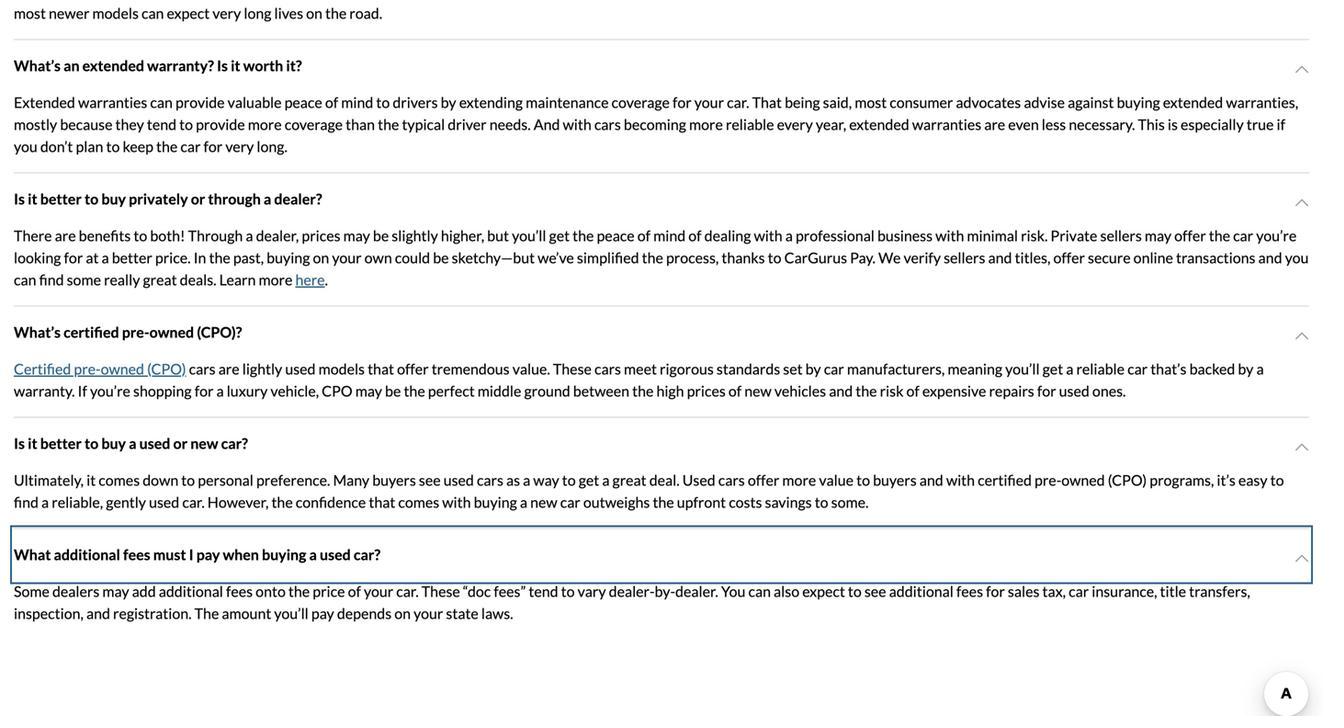 Task type: vqa. For each thing, say whether or not it's contained in the screenshot.
friendly
no



Task type: locate. For each thing, give the bounding box(es) containing it.
to left both!
[[134, 227, 147, 244]]

0 horizontal spatial by
[[441, 93, 456, 111]]

be up own
[[373, 227, 389, 244]]

cargurus
[[785, 249, 848, 267]]

provide down warranty?
[[176, 93, 225, 111]]

buying up this
[[1117, 93, 1161, 111]]

your inside there are benefits to both! through a dealer, prices may be slightly higher, but you'll get the peace of mind of dealing with a professional business with minimal risk. private sellers may offer the car you're looking for at a better price. in the past, buying on your own could be sketchy—but we've simplified the process, thanks to cargurus pay. we verify sellers and titles, offer secure online transactions and you can find some really great deals. learn more
[[332, 249, 362, 267]]

with down maintenance
[[563, 115, 592, 133]]

we
[[879, 249, 901, 267]]

what's left an
[[14, 56, 61, 74]]

chevron down image inside is it better to buy a used or new car? dropdown button
[[1295, 440, 1310, 454]]

0 vertical spatial that
[[368, 360, 394, 378]]

may inside some dealers may add additional fees onto the price of your car. these "doc fees" tend to vary dealer-by-dealer. you can also expect to see additional fees for sales tax, car insurance, title transfers, inspection, and registration. the amount you'll pay depends on your state laws.
[[102, 582, 129, 600]]

may right cpo
[[356, 382, 382, 400]]

luxury
[[227, 382, 268, 400]]

1 vertical spatial car.
[[182, 493, 205, 511]]

the inside some dealers may add additional fees onto the price of your car. these "doc fees" tend to vary dealer-by-dealer. you can also expect to see additional fees for sales tax, car insurance, title transfers, inspection, and registration. the amount you'll pay depends on your state laws.
[[289, 582, 310, 600]]

expect
[[803, 582, 845, 600]]

mind
[[341, 93, 373, 111], [654, 227, 686, 244]]

better up really
[[112, 249, 152, 267]]

(cpo)?
[[197, 323, 242, 341]]

these up state
[[422, 582, 460, 600]]

it inside is it better to buy a used or new car? dropdown button
[[28, 434, 37, 452]]

what's an extended warranty? is it worth it? button
[[14, 40, 1310, 91]]

0 vertical spatial car?
[[221, 434, 248, 452]]

chevron down image
[[1295, 195, 1310, 210], [1295, 329, 1310, 343], [1295, 551, 1310, 566]]

0 horizontal spatial can
[[14, 271, 36, 289]]

owned inside "ultimately, it comes down to personal preference. many buyers see used cars as a way to get a great deal. used cars offer more value to buyers and with certified pre-owned (cpo) programs, it's easy to find a reliable, gently used car. however, the confidence that comes with buying a new car outweighs the upfront costs savings to some."
[[1062, 471, 1105, 489]]

pay inside dropdown button
[[196, 545, 220, 563]]

professional
[[796, 227, 875, 244]]

2 horizontal spatial are
[[985, 115, 1006, 133]]

on up '.'
[[313, 249, 329, 267]]

fees inside what additional fees must i pay when buying a used car? dropdown button
[[123, 545, 150, 563]]

cars down maintenance
[[595, 115, 621, 133]]

sellers up the secure
[[1101, 227, 1142, 244]]

reliable inside cars are lightly used models that offer tremendous value. these cars meet rigorous standards set by car manufacturers, meaning you'll get a reliable car that's backed by a warranty. if you're shopping for a luxury vehicle, cpo may be the perfect middle ground between the high prices of new vehicles and the risk of expensive repairs for used ones.
[[1077, 360, 1125, 378]]

it for ultimately, it comes down to personal preference. many buyers see used cars as a way to get a great deal. used cars offer more value to buyers and with certified pre-owned (cpo) programs, it's easy to find a reliable, gently used car. however, the confidence that comes with buying a new car outweighs the upfront costs savings to some.
[[87, 471, 96, 489]]

find
[[39, 271, 64, 289], [14, 493, 39, 511]]

tend inside some dealers may add additional fees onto the price of your car. these "doc fees" tend to vary dealer-by-dealer. you can also expect to see additional fees for sales tax, car insurance, title transfers, inspection, and registration. the amount you'll pay depends on your state laws.
[[529, 582, 558, 600]]

1 horizontal spatial you're
[[1257, 227, 1297, 244]]

1 vertical spatial chevron down image
[[1295, 440, 1310, 454]]

0 horizontal spatial get
[[549, 227, 570, 244]]

0 vertical spatial see
[[419, 471, 441, 489]]

your left own
[[332, 249, 362, 267]]

0 horizontal spatial additional
[[54, 545, 120, 563]]

pay inside some dealers may add additional fees onto the price of your car. these "doc fees" tend to vary dealer-by-dealer. you can also expect to see additional fees for sales tax, car insurance, title transfers, inspection, and registration. the amount you'll pay depends on your state laws.
[[311, 604, 334, 622]]

2 chevron down image from the top
[[1295, 329, 1310, 343]]

buyers right many
[[372, 471, 416, 489]]

warranty?
[[147, 56, 214, 74]]

of up depends
[[348, 582, 361, 600]]

the left the "risk"
[[856, 382, 877, 400]]

2 vertical spatial you'll
[[274, 604, 309, 622]]

these up ground
[[553, 360, 592, 378]]

see right expect on the right bottom of the page
[[865, 582, 887, 600]]

cars down (cpo)? at the top left of the page
[[189, 360, 216, 378]]

0 vertical spatial are
[[985, 115, 1006, 133]]

it inside what's an extended warranty? is it worth it? dropdown button
[[231, 56, 240, 74]]

sellers
[[1101, 227, 1142, 244], [944, 249, 986, 267]]

coverage
[[612, 93, 670, 111], [285, 115, 343, 133]]

are inside there are benefits to both! through a dealer, prices may be slightly higher, but you'll get the peace of mind of dealing with a professional business with minimal risk. private sellers may offer the car you're looking for at a better price. in the past, buying on your own could be sketchy—but we've simplified the process, thanks to cargurus pay. we verify sellers and titles, offer secure online transactions and you can find some really great deals. learn more
[[55, 227, 76, 244]]

some.
[[832, 493, 869, 511]]

1 horizontal spatial reliable
[[1077, 360, 1125, 378]]

add
[[132, 582, 156, 600]]

that inside cars are lightly used models that offer tremendous value. these cars meet rigorous standards set by car manufacturers, meaning you'll get a reliable car that's backed by a warranty. if you're shopping for a luxury vehicle, cpo may be the perfect middle ground between the high prices of new vehicles and the risk of expensive repairs for used ones.
[[368, 360, 394, 378]]

buying down as
[[474, 493, 517, 511]]

tax,
[[1043, 582, 1066, 600]]

is inside is it better to buy privately or through a dealer? dropdown button
[[14, 190, 25, 208]]

must
[[153, 545, 186, 563]]

1 horizontal spatial extended
[[849, 115, 910, 133]]

certified down repairs at the right of the page
[[978, 471, 1032, 489]]

value
[[819, 471, 854, 489]]

tend
[[147, 115, 177, 133], [529, 582, 558, 600]]

1 buyers from the left
[[372, 471, 416, 489]]

private
[[1051, 227, 1098, 244]]

sellers down minimal
[[944, 249, 986, 267]]

chevron down image for ultimately, it comes down to personal preference. many buyers see used cars as a way to get a great deal. used cars offer more value to buyers and with certified pre-owned (cpo) programs, it's easy to find a reliable, gently used car. however, the confidence that comes with buying a new car outweighs the upfront costs savings to some.
[[1295, 440, 1310, 454]]

a inside dropdown button
[[309, 545, 317, 563]]

great inside there are benefits to both! through a dealer, prices may be slightly higher, but you'll get the peace of mind of dealing with a professional business with minimal risk. private sellers may offer the car you're looking for at a better price. in the past, buying on your own could be sketchy—but we've simplified the process, thanks to cargurus pay. we verify sellers and titles, offer secure online transactions and you can find some really great deals. learn more
[[143, 271, 177, 289]]

1 vertical spatial new
[[190, 434, 218, 452]]

or up down at the bottom
[[173, 434, 188, 452]]

0 horizontal spatial fees
[[123, 545, 150, 563]]

0 vertical spatial sellers
[[1101, 227, 1142, 244]]

coverage up becoming
[[612, 93, 670, 111]]

fees up amount
[[226, 582, 253, 600]]

1 horizontal spatial tend
[[529, 582, 558, 600]]

cars left as
[[477, 471, 504, 489]]

2 what's from the top
[[14, 323, 61, 341]]

certified
[[64, 323, 119, 341], [978, 471, 1032, 489]]

the
[[378, 115, 399, 133], [156, 137, 178, 155], [573, 227, 594, 244], [1209, 227, 1231, 244], [209, 249, 230, 267], [642, 249, 664, 267], [404, 382, 425, 400], [632, 382, 654, 400], [856, 382, 877, 400], [272, 493, 293, 511], [653, 493, 674, 511], [289, 582, 310, 600]]

car left that's
[[1128, 360, 1148, 378]]

new down standards at the right of the page
[[745, 382, 772, 400]]

your up depends
[[364, 582, 394, 600]]

1 horizontal spatial certified
[[978, 471, 1032, 489]]

0 vertical spatial what's
[[14, 56, 61, 74]]

1 vertical spatial car?
[[354, 545, 381, 563]]

price.
[[155, 249, 191, 267]]

1 vertical spatial are
[[55, 227, 76, 244]]

are
[[985, 115, 1006, 133], [55, 227, 76, 244], [218, 360, 240, 378]]

pay down price
[[311, 604, 334, 622]]

to
[[376, 93, 390, 111], [179, 115, 193, 133], [106, 137, 120, 155], [85, 190, 99, 208], [134, 227, 147, 244], [768, 249, 782, 267], [85, 434, 99, 452], [181, 471, 195, 489], [562, 471, 576, 489], [857, 471, 870, 489], [1271, 471, 1285, 489], [815, 493, 829, 511], [561, 582, 575, 600], [848, 582, 862, 600]]

you'll inside there are benefits to both! through a dealer, prices may be slightly higher, but you'll get the peace of mind of dealing with a professional business with minimal risk. private sellers may offer the car you're looking for at a better price. in the past, buying on your own could be sketchy—but we've simplified the process, thanks to cargurus pay. we verify sellers and titles, offer secure online transactions and you can find some really great deals. learn more
[[512, 227, 546, 244]]

used up price
[[320, 545, 351, 563]]

can inside there are benefits to both! through a dealer, prices may be slightly higher, but you'll get the peace of mind of dealing with a professional business with minimal risk. private sellers may offer the car you're looking for at a better price. in the past, buying on your own could be sketchy—but we've simplified the process, thanks to cargurus pay. we verify sellers and titles, offer secure online transactions and you can find some really great deals. learn more
[[14, 271, 36, 289]]

the right onto
[[289, 582, 310, 600]]

0 vertical spatial provide
[[176, 93, 225, 111]]

new down way
[[530, 493, 558, 511]]

that right models
[[368, 360, 394, 378]]

0 horizontal spatial extended
[[82, 56, 144, 74]]

said,
[[823, 93, 852, 111]]

chevron down image inside what's an extended warranty? is it worth it? dropdown button
[[1295, 62, 1310, 77]]

0 horizontal spatial pay
[[196, 545, 220, 563]]

provide
[[176, 93, 225, 111], [196, 115, 245, 133]]

certified up certified pre-owned (cpo) link
[[64, 323, 119, 341]]

2 chevron down image from the top
[[1295, 440, 1310, 454]]

you'll
[[512, 227, 546, 244], [1006, 360, 1040, 378], [274, 604, 309, 622]]

mind up 'process,'
[[654, 227, 686, 244]]

1 vertical spatial that
[[369, 493, 396, 511]]

chevron down image inside what additional fees must i pay when buying a used car? dropdown button
[[1295, 551, 1310, 566]]

1 chevron down image from the top
[[1295, 195, 1310, 210]]

0 vertical spatial owned
[[149, 323, 194, 341]]

2 vertical spatial owned
[[1062, 471, 1105, 489]]

1 horizontal spatial car.
[[396, 582, 419, 600]]

1 vertical spatial can
[[14, 271, 36, 289]]

better inside there are benefits to both! through a dealer, prices may be slightly higher, but you'll get the peace of mind of dealing with a professional business with minimal risk. private sellers may offer the car you're looking for at a better price. in the past, buying on your own could be sketchy—but we've simplified the process, thanks to cargurus pay. we verify sellers and titles, offer secure online transactions and you can find some really great deals. learn more
[[112, 249, 152, 267]]

2 vertical spatial are
[[218, 360, 240, 378]]

car? inside dropdown button
[[221, 434, 248, 452]]

chevron down image inside what's certified pre-owned (cpo)? dropdown button
[[1295, 329, 1310, 343]]

by inside extended warranties can provide valuable peace of mind to drivers by extending maintenance coverage for your car. that being said, most consumer advocates advise against buying extended warranties, mostly because they tend to provide more coverage than the typical driver needs. and with cars becoming more reliable every year, extended warranties are even less necessary. this is especially true if you don't plan to keep the car for very long.
[[441, 93, 456, 111]]

at
[[86, 249, 99, 267]]

find down 'ultimately,' at the bottom left of page
[[14, 493, 39, 511]]

be right cpo
[[385, 382, 401, 400]]

"doc
[[463, 582, 491, 600]]

you'll inside some dealers may add additional fees onto the price of your car. these "doc fees" tend to vary dealer-by-dealer. you can also expect to see additional fees for sales tax, car insurance, title transfers, inspection, and registration. the amount you'll pay depends on your state laws.
[[274, 604, 309, 622]]

buying inside there are benefits to both! through a dealer, prices may be slightly higher, but you'll get the peace of mind of dealing with a professional business with minimal risk. private sellers may offer the car you're looking for at a better price. in the past, buying on your own could be sketchy—but we've simplified the process, thanks to cargurus pay. we verify sellers and titles, offer secure online transactions and you can find some really great deals. learn more
[[267, 249, 310, 267]]

0 vertical spatial get
[[549, 227, 570, 244]]

and inside cars are lightly used models that offer tremendous value. these cars meet rigorous standards set by car manufacturers, meaning you'll get a reliable car that's backed by a warranty. if you're shopping for a luxury vehicle, cpo may be the perfect middle ground between the high prices of new vehicles and the risk of expensive repairs for used ones.
[[829, 382, 853, 400]]

0 vertical spatial tend
[[147, 115, 177, 133]]

some
[[14, 582, 50, 600]]

you right transactions
[[1286, 249, 1309, 267]]

1 vertical spatial get
[[1043, 360, 1064, 378]]

1 what's from the top
[[14, 56, 61, 74]]

every
[[777, 115, 813, 133]]

insurance,
[[1092, 582, 1158, 600]]

is for is it better to buy privately or through a dealer?
[[14, 190, 25, 208]]

0 horizontal spatial great
[[143, 271, 177, 289]]

1 horizontal spatial owned
[[149, 323, 194, 341]]

ultimately, it comes down to personal preference. many buyers see used cars as a way to get a great deal. used cars offer more value to buyers and with certified pre-owned (cpo) programs, it's easy to find a reliable, gently used car. however, the confidence that comes with buying a new car outweighs the upfront costs savings to some.
[[14, 471, 1285, 511]]

warranties up they at top left
[[78, 93, 147, 111]]

certified pre-owned (cpo)
[[14, 360, 186, 378]]

for left sales
[[986, 582, 1005, 600]]

0 vertical spatial (cpo)
[[147, 360, 186, 378]]

1 horizontal spatial are
[[218, 360, 240, 378]]

what additional fees must i pay when buying a used car? button
[[14, 529, 1310, 580]]

can down looking
[[14, 271, 36, 289]]

it's
[[1217, 471, 1236, 489]]

especially
[[1181, 115, 1244, 133]]

0 vertical spatial you'll
[[512, 227, 546, 244]]

is up 'ultimately,' at the bottom left of page
[[14, 434, 25, 452]]

these
[[553, 360, 592, 378], [422, 582, 460, 600]]

1 buy from the top
[[101, 190, 126, 208]]

offer inside cars are lightly used models that offer tremendous value. these cars meet rigorous standards set by car manufacturers, meaning you'll get a reliable car that's backed by a warranty. if you're shopping for a luxury vehicle, cpo may be the perfect middle ground between the high prices of new vehicles and the risk of expensive repairs for used ones.
[[397, 360, 429, 378]]

that inside "ultimately, it comes down to personal preference. many buyers see used cars as a way to get a great deal. used cars offer more value to buyers and with certified pre-owned (cpo) programs, it's easy to find a reliable, gently used car. however, the confidence that comes with buying a new car outweighs the upfront costs savings to some."
[[369, 493, 396, 511]]

1 vertical spatial what's
[[14, 323, 61, 341]]

laws.
[[482, 604, 513, 622]]

0 horizontal spatial coverage
[[285, 115, 343, 133]]

.
[[325, 271, 328, 289]]

0 vertical spatial pay
[[196, 545, 220, 563]]

get up we've
[[549, 227, 570, 244]]

it?
[[286, 56, 302, 74]]

are for warranty.
[[218, 360, 240, 378]]

reliable,
[[52, 493, 103, 511]]

get right meaning
[[1043, 360, 1064, 378]]

are right there
[[55, 227, 76, 244]]

the right keep
[[156, 137, 178, 155]]

you'll up repairs at the right of the page
[[1006, 360, 1040, 378]]

when
[[223, 545, 259, 563]]

1 vertical spatial tend
[[529, 582, 558, 600]]

is it better to buy a used or new car? button
[[14, 418, 1310, 469]]

for inside there are benefits to both! through a dealer, prices may be slightly higher, but you'll get the peace of mind of dealing with a professional business with minimal risk. private sellers may offer the car you're looking for at a better price. in the past, buying on your own could be sketchy—but we've simplified the process, thanks to cargurus pay. we verify sellers and titles, offer secure online transactions and you can find some really great deals. learn more
[[64, 249, 83, 267]]

pay right i at the left of page
[[196, 545, 220, 563]]

extended
[[14, 93, 75, 111]]

certified inside "ultimately, it comes down to personal preference. many buyers see used cars as a way to get a great deal. used cars offer more value to buyers and with certified pre-owned (cpo) programs, it's easy to find a reliable, gently used car. however, the confidence that comes with buying a new car outweighs the upfront costs savings to some."
[[978, 471, 1032, 489]]

new inside "ultimately, it comes down to personal preference. many buyers see used cars as a way to get a great deal. used cars offer more value to buyers and with certified pre-owned (cpo) programs, it's easy to find a reliable, gently used car. however, the confidence that comes with buying a new car outweighs the upfront costs savings to some."
[[530, 493, 558, 511]]

is left worth
[[217, 56, 228, 74]]

the down deal.
[[653, 493, 674, 511]]

0 horizontal spatial you'll
[[274, 604, 309, 622]]

1 horizontal spatial pay
[[311, 604, 334, 622]]

additional
[[54, 545, 120, 563], [159, 582, 223, 600], [889, 582, 954, 600]]

for right shopping
[[195, 382, 214, 400]]

prices
[[302, 227, 341, 244], [687, 382, 726, 400]]

chevron down image inside is it better to buy privately or through a dealer? dropdown button
[[1295, 195, 1310, 210]]

0 horizontal spatial buyers
[[372, 471, 416, 489]]

to right "plan"
[[106, 137, 120, 155]]

meet
[[624, 360, 657, 378]]

new up personal
[[190, 434, 218, 452]]

2 vertical spatial is
[[14, 434, 25, 452]]

1 vertical spatial you're
[[90, 382, 130, 400]]

1 horizontal spatial prices
[[687, 382, 726, 400]]

if
[[1277, 115, 1286, 133]]

can inside extended warranties can provide valuable peace of mind to drivers by extending maintenance coverage for your car. that being said, most consumer advocates advise against buying extended warranties, mostly because they tend to provide more coverage than the typical driver needs. and with cars becoming more reliable every year, extended warranties are even less necessary. this is especially true if you don't plan to keep the car for very long.
[[150, 93, 173, 111]]

tend inside extended warranties can provide valuable peace of mind to drivers by extending maintenance coverage for your car. that being said, most consumer advocates advise against buying extended warranties, mostly because they tend to provide more coverage than the typical driver needs. and with cars becoming more reliable every year, extended warranties are even less necessary. this is especially true if you don't plan to keep the car for very long.
[[147, 115, 177, 133]]

used up vehicle,
[[285, 360, 316, 378]]

be right could
[[433, 249, 449, 267]]

are up luxury
[[218, 360, 240, 378]]

prices down 'dealer?'
[[302, 227, 341, 244]]

owned inside dropdown button
[[149, 323, 194, 341]]

0 vertical spatial can
[[150, 93, 173, 111]]

here .
[[295, 271, 328, 289]]

what's for what's an extended warranty? is it worth it?
[[14, 56, 61, 74]]

it inside "ultimately, it comes down to personal preference. many buyers see used cars as a way to get a great deal. used cars offer more value to buyers and with certified pre-owned (cpo) programs, it's easy to find a reliable, gently used car. however, the confidence that comes with buying a new car outweighs the upfront costs savings to some."
[[87, 471, 96, 489]]

prices inside cars are lightly used models that offer tremendous value. these cars meet rigorous standards set by car manufacturers, meaning you'll get a reliable car that's backed by a warranty. if you're shopping for a luxury vehicle, cpo may be the perfect middle ground between the high prices of new vehicles and the risk of expensive repairs for used ones.
[[687, 382, 726, 400]]

1 vertical spatial extended
[[1163, 93, 1224, 111]]

find inside "ultimately, it comes down to personal preference. many buyers see used cars as a way to get a great deal. used cars offer more value to buyers and with certified pre-owned (cpo) programs, it's easy to find a reliable, gently used car. however, the confidence that comes with buying a new car outweighs the upfront costs savings to some."
[[14, 493, 39, 511]]

prices down rigorous
[[687, 382, 726, 400]]

used
[[285, 360, 316, 378], [1059, 382, 1090, 400], [139, 434, 170, 452], [444, 471, 474, 489], [149, 493, 179, 511], [320, 545, 351, 563]]

car? inside dropdown button
[[354, 545, 381, 563]]

learn
[[219, 271, 256, 289]]

transfers,
[[1190, 582, 1251, 600]]

these inside cars are lightly used models that offer tremendous value. these cars meet rigorous standards set by car manufacturers, meaning you'll get a reliable car that's backed by a warranty. if you're shopping for a luxury vehicle, cpo may be the perfect middle ground between the high prices of new vehicles and the risk of expensive repairs for used ones.
[[553, 360, 592, 378]]

risk.
[[1021, 227, 1048, 244]]

thanks
[[722, 249, 765, 267]]

2 horizontal spatial extended
[[1163, 93, 1224, 111]]

it left worth
[[231, 56, 240, 74]]

can inside some dealers may add additional fees onto the price of your car. these "doc fees" tend to vary dealer-by-dealer. you can also expect to see additional fees for sales tax, car insurance, title transfers, inspection, and registration. the amount you'll pay depends on your state laws.
[[749, 582, 771, 600]]

reliable
[[726, 115, 774, 133], [1077, 360, 1125, 378]]

2 horizontal spatial you'll
[[1006, 360, 1040, 378]]

0 vertical spatial coverage
[[612, 93, 670, 111]]

higher,
[[441, 227, 484, 244]]

however,
[[208, 493, 269, 511]]

1 vertical spatial comes
[[398, 493, 440, 511]]

car left very
[[180, 137, 201, 155]]

reliable inside extended warranties can provide valuable peace of mind to drivers by extending maintenance coverage for your car. that being said, most consumer advocates advise against buying extended warranties, mostly because they tend to provide more coverage than the typical driver needs. and with cars becoming more reliable every year, extended warranties are even less necessary. this is especially true if you don't plan to keep the car for very long.
[[726, 115, 774, 133]]

buying inside what additional fees must i pay when buying a used car? dropdown button
[[262, 545, 306, 563]]

better
[[40, 190, 82, 208], [112, 249, 152, 267], [40, 434, 82, 452]]

more inside there are benefits to both! through a dealer, prices may be slightly higher, but you'll get the peace of mind of dealing with a professional business with minimal risk. private sellers may offer the car you're looking for at a better price. in the past, buying on your own could be sketchy—but we've simplified the process, thanks to cargurus pay. we verify sellers and titles, offer secure online transactions and you can find some really great deals. learn more
[[259, 271, 293, 289]]

1 vertical spatial you'll
[[1006, 360, 1040, 378]]

1 horizontal spatial peace
[[597, 227, 635, 244]]

0 horizontal spatial find
[[14, 493, 39, 511]]

of inside some dealers may add additional fees onto the price of your car. these "doc fees" tend to vary dealer-by-dealer. you can also expect to see additional fees for sales tax, car insurance, title transfers, inspection, and registration. the amount you'll pay depends on your state laws.
[[348, 582, 361, 600]]

1 vertical spatial better
[[112, 249, 152, 267]]

comes up gently
[[99, 471, 140, 489]]

2 buy from the top
[[101, 434, 126, 452]]

0 horizontal spatial owned
[[101, 360, 144, 378]]

what's for what's certified pre-owned (cpo)?
[[14, 323, 61, 341]]

2 vertical spatial pre-
[[1035, 471, 1062, 489]]

buying down dealer,
[[267, 249, 310, 267]]

could
[[395, 249, 430, 267]]

car? up personal
[[221, 434, 248, 452]]

0 horizontal spatial on
[[313, 249, 329, 267]]

certified inside dropdown button
[[64, 323, 119, 341]]

you're
[[1257, 227, 1297, 244], [90, 382, 130, 400]]

0 vertical spatial car.
[[727, 93, 750, 111]]

benefits
[[79, 227, 131, 244]]

0 vertical spatial find
[[39, 271, 64, 289]]

0 vertical spatial better
[[40, 190, 82, 208]]

by up driver
[[441, 93, 456, 111]]

car? up depends
[[354, 545, 381, 563]]

coverage left than
[[285, 115, 343, 133]]

is inside what's an extended warranty? is it worth it? dropdown button
[[217, 56, 228, 74]]

to left vary
[[561, 582, 575, 600]]

0 vertical spatial new
[[745, 382, 772, 400]]

0 horizontal spatial sellers
[[944, 249, 986, 267]]

0 horizontal spatial you
[[14, 137, 37, 155]]

0 vertical spatial chevron down image
[[1295, 195, 1310, 210]]

what's certified pre-owned (cpo)? button
[[14, 307, 1310, 358]]

here
[[295, 271, 325, 289]]

are inside cars are lightly used models that offer tremendous value. these cars meet rigorous standards set by car manufacturers, meaning you'll get a reliable car that's backed by a warranty. if you're shopping for a luxury vehicle, cpo may be the perfect middle ground between the high prices of new vehicles and the risk of expensive repairs for used ones.
[[218, 360, 240, 378]]

peace down it?
[[285, 93, 322, 111]]

chevron down image for extended warranties can provide valuable peace of mind to drivers by extending maintenance coverage for your car. that being said, most consumer advocates advise against buying extended warranties, mostly because they tend to provide more coverage than the typical driver needs. and with cars becoming more reliable every year, extended warranties are even less necessary. this is especially true if you don't plan to keep the car for very long.
[[1295, 62, 1310, 77]]

1 horizontal spatial sellers
[[1101, 227, 1142, 244]]

1 vertical spatial find
[[14, 493, 39, 511]]

looking
[[14, 249, 61, 267]]

2 horizontal spatial new
[[745, 382, 772, 400]]

is inside is it better to buy a used or new car? dropdown button
[[14, 434, 25, 452]]

car left outweighs
[[560, 493, 581, 511]]

it up there
[[28, 190, 37, 208]]

offer inside "ultimately, it comes down to personal preference. many buyers see used cars as a way to get a great deal. used cars offer more value to buyers and with certified pre-owned (cpo) programs, it's easy to find a reliable, gently used car. however, the confidence that comes with buying a new car outweighs the upfront costs savings to some."
[[748, 471, 780, 489]]

vehicle,
[[271, 382, 319, 400]]

fees left sales
[[957, 582, 984, 600]]

1 vertical spatial buy
[[101, 434, 126, 452]]

2 horizontal spatial can
[[749, 582, 771, 600]]

needs.
[[490, 115, 531, 133]]

car. inside extended warranties can provide valuable peace of mind to drivers by extending maintenance coverage for your car. that being said, most consumer advocates advise against buying extended warranties, mostly because they tend to provide more coverage than the typical driver needs. and with cars becoming more reliable every year, extended warranties are even less necessary. this is especially true if you don't plan to keep the car for very long.
[[727, 93, 750, 111]]

2 vertical spatial better
[[40, 434, 82, 452]]

0 horizontal spatial certified
[[64, 323, 119, 341]]

also
[[774, 582, 800, 600]]

new inside is it better to buy a used or new car? dropdown button
[[190, 434, 218, 452]]

1 vertical spatial prices
[[687, 382, 726, 400]]

0 horizontal spatial new
[[190, 434, 218, 452]]

your left that
[[695, 93, 724, 111]]

1 horizontal spatial (cpo)
[[1108, 471, 1147, 489]]

1 vertical spatial (cpo)
[[1108, 471, 1147, 489]]

0 vertical spatial reliable
[[726, 115, 774, 133]]

with inside extended warranties can provide valuable peace of mind to drivers by extending maintenance coverage for your car. that being said, most consumer advocates advise against buying extended warranties, mostly because they tend to provide more coverage than the typical driver needs. and with cars becoming more reliable every year, extended warranties are even less necessary. this is especially true if you don't plan to keep the car for very long.
[[563, 115, 592, 133]]

1 horizontal spatial pre-
[[122, 323, 149, 341]]

additional inside what additional fees must i pay when buying a used car? dropdown button
[[54, 545, 120, 563]]

the
[[194, 604, 219, 622]]

extended inside what's an extended warranty? is it worth it? dropdown button
[[82, 56, 144, 74]]

1 vertical spatial pre-
[[74, 360, 101, 378]]

2 vertical spatial be
[[385, 382, 401, 400]]

0 vertical spatial pre-
[[122, 323, 149, 341]]

price
[[313, 582, 345, 600]]

0 vertical spatial certified
[[64, 323, 119, 341]]

it up reliable,
[[87, 471, 96, 489]]

or left through
[[191, 190, 205, 208]]

new inside cars are lightly used models that offer tremendous value. these cars meet rigorous standards set by car manufacturers, meaning you'll get a reliable car that's backed by a warranty. if you're shopping for a luxury vehicle, cpo may be the perfect middle ground between the high prices of new vehicles and the risk of expensive repairs for used ones.
[[745, 382, 772, 400]]

buyers
[[372, 471, 416, 489], [873, 471, 917, 489]]

offer down private
[[1054, 249, 1085, 267]]

mind up than
[[341, 93, 373, 111]]

dealer.
[[676, 582, 719, 600]]

as
[[506, 471, 520, 489]]

to right expect on the right bottom of the page
[[848, 582, 862, 600]]

consumer
[[890, 93, 953, 111]]

get inside there are benefits to both! through a dealer, prices may be slightly higher, but you'll get the peace of mind of dealing with a professional business with minimal risk. private sellers may offer the car you're looking for at a better price. in the past, buying on your own could be sketchy—but we've simplified the process, thanks to cargurus pay. we verify sellers and titles, offer secure online transactions and you can find some really great deals. learn more
[[549, 227, 570, 244]]

what
[[14, 545, 51, 563]]

it inside is it better to buy privately or through a dealer? dropdown button
[[28, 190, 37, 208]]

0 vertical spatial extended
[[82, 56, 144, 74]]

1 chevron down image from the top
[[1295, 62, 1310, 77]]

certified pre-owned (cpo) link
[[14, 360, 186, 378]]

standards
[[717, 360, 781, 378]]

titles,
[[1015, 249, 1051, 267]]

amount
[[222, 604, 271, 622]]

1 vertical spatial owned
[[101, 360, 144, 378]]

offer up costs
[[748, 471, 780, 489]]

chevron down image
[[1295, 62, 1310, 77], [1295, 440, 1310, 454]]

1 horizontal spatial warranties
[[913, 115, 982, 133]]

may left add
[[102, 582, 129, 600]]

more left the here link
[[259, 271, 293, 289]]

1 vertical spatial chevron down image
[[1295, 329, 1310, 343]]

between
[[573, 382, 630, 400]]

mind inside there are benefits to both! through a dealer, prices may be slightly higher, but you'll get the peace of mind of dealing with a professional business with minimal risk. private sellers may offer the car you're looking for at a better price. in the past, buying on your own could be sketchy—but we've simplified the process, thanks to cargurus pay. we verify sellers and titles, offer secure online transactions and you can find some really great deals. learn more
[[654, 227, 686, 244]]

3 chevron down image from the top
[[1295, 551, 1310, 566]]

on inside there are benefits to both! through a dealer, prices may be slightly higher, but you'll get the peace of mind of dealing with a professional business with minimal risk. private sellers may offer the car you're looking for at a better price. in the past, buying on your own could be sketchy—but we've simplified the process, thanks to cargurus pay. we verify sellers and titles, offer secure online transactions and you can find some really great deals. learn more
[[313, 249, 329, 267]]



Task type: describe. For each thing, give the bounding box(es) containing it.
preference.
[[256, 471, 330, 489]]

even
[[1009, 115, 1039, 133]]

0 vertical spatial warranties
[[78, 93, 147, 111]]

to up some.
[[857, 471, 870, 489]]

with up thanks
[[754, 227, 783, 244]]

for left very
[[204, 137, 223, 155]]

are inside extended warranties can provide valuable peace of mind to drivers by extending maintenance coverage for your car. that being said, most consumer advocates advise against buying extended warranties, mostly because they tend to provide more coverage than the typical driver needs. and with cars becoming more reliable every year, extended warranties are even less necessary. this is especially true if you don't plan to keep the car for very long.
[[985, 115, 1006, 133]]

0 vertical spatial be
[[373, 227, 389, 244]]

the up transactions
[[1209, 227, 1231, 244]]

upfront
[[677, 493, 726, 511]]

your left state
[[414, 604, 443, 622]]

on inside some dealers may add additional fees onto the price of your car. these "doc fees" tend to vary dealer-by-dealer. you can also expect to see additional fees for sales tax, car insurance, title transfers, inspection, and registration. the amount you'll pay depends on your state laws.
[[395, 604, 411, 622]]

the down preference.
[[272, 493, 293, 511]]

value.
[[513, 360, 550, 378]]

sales
[[1008, 582, 1040, 600]]

be inside cars are lightly used models that offer tremendous value. these cars meet rigorous standards set by car manufacturers, meaning you'll get a reliable car that's backed by a warranty. if you're shopping for a luxury vehicle, cpo may be the perfect middle ground between the high prices of new vehicles and the risk of expensive repairs for used ones.
[[385, 382, 401, 400]]

drivers
[[393, 93, 438, 111]]

1 horizontal spatial or
[[191, 190, 205, 208]]

models
[[319, 360, 365, 378]]

get inside "ultimately, it comes down to personal preference. many buyers see used cars as a way to get a great deal. used cars offer more value to buyers and with certified pre-owned (cpo) programs, it's easy to find a reliable, gently used car. however, the confidence that comes with buying a new car outweighs the upfront costs savings to some."
[[579, 471, 600, 489]]

onto
[[256, 582, 286, 600]]

these inside some dealers may add additional fees onto the price of your car. these "doc fees" tend to vary dealer-by-dealer. you can also expect to see additional fees for sales tax, car insurance, title transfers, inspection, and registration. the amount you'll pay depends on your state laws.
[[422, 582, 460, 600]]

and
[[534, 115, 560, 133]]

deal.
[[650, 471, 680, 489]]

the right than
[[378, 115, 399, 133]]

both!
[[150, 227, 185, 244]]

more inside "ultimately, it comes down to personal preference. many buyers see used cars as a way to get a great deal. used cars offer more value to buyers and with certified pre-owned (cpo) programs, it's easy to find a reliable, gently used car. however, the confidence that comes with buying a new car outweighs the upfront costs savings to some."
[[783, 471, 816, 489]]

car inside some dealers may add additional fees onto the price of your car. these "doc fees" tend to vary dealer-by-dealer. you can also expect to see additional fees for sales tax, car insurance, title transfers, inspection, and registration. the amount you'll pay depends on your state laws.
[[1069, 582, 1089, 600]]

2 horizontal spatial by
[[1238, 360, 1254, 378]]

buy for privately
[[101, 190, 126, 208]]

of up 'process,'
[[689, 227, 702, 244]]

many
[[333, 471, 370, 489]]

some
[[67, 271, 101, 289]]

of right the "risk"
[[907, 382, 920, 400]]

extended warranties can provide valuable peace of mind to drivers by extending maintenance coverage for your car. that being said, most consumer advocates advise against buying extended warranties, mostly because they tend to provide more coverage than the typical driver needs. and with cars becoming more reliable every year, extended warranties are even less necessary. this is especially true if you don't plan to keep the car for very long.
[[14, 93, 1299, 155]]

for up becoming
[[673, 93, 692, 111]]

used inside dropdown button
[[139, 434, 170, 452]]

expensive
[[923, 382, 987, 400]]

1 horizontal spatial by
[[806, 360, 821, 378]]

1 horizontal spatial coverage
[[612, 93, 670, 111]]

down
[[143, 471, 179, 489]]

there are benefits to both! through a dealer, prices may be slightly higher, but you'll get the peace of mind of dealing with a professional business with minimal risk. private sellers may offer the car you're looking for at a better price. in the past, buying on your own could be sketchy—but we've simplified the process, thanks to cargurus pay. we verify sellers and titles, offer secure online transactions and you can find some really great deals. learn more
[[14, 227, 1309, 289]]

1 horizontal spatial comes
[[398, 493, 440, 511]]

is it better to buy a used or new car?
[[14, 434, 248, 452]]

peace inside extended warranties can provide valuable peace of mind to drivers by extending maintenance coverage for your car. that being said, most consumer advocates advise against buying extended warranties, mostly because they tend to provide more coverage than the typical driver needs. and with cars becoming more reliable every year, extended warranties are even less necessary. this is especially true if you don't plan to keep the car for very long.
[[285, 93, 322, 111]]

car up vehicles
[[824, 360, 844, 378]]

may inside cars are lightly used models that offer tremendous value. these cars meet rigorous standards set by car manufacturers, meaning you'll get a reliable car that's backed by a warranty. if you're shopping for a luxury vehicle, cpo may be the perfect middle ground between the high prices of new vehicles and the risk of expensive repairs for used ones.
[[356, 382, 382, 400]]

than
[[346, 115, 375, 133]]

with up "doc
[[442, 493, 471, 511]]

title
[[1160, 582, 1187, 600]]

some dealers may add additional fees onto the price of your car. these "doc fees" tend to vary dealer-by-dealer. you can also expect to see additional fees for sales tax, car insurance, title transfers, inspection, and registration. the amount you'll pay depends on your state laws.
[[14, 582, 1251, 622]]

buy for a
[[101, 434, 126, 452]]

for inside some dealers may add additional fees onto the price of your car. these "doc fees" tend to vary dealer-by-dealer. you can also expect to see additional fees for sales tax, car insurance, title transfers, inspection, and registration. the amount you'll pay depends on your state laws.
[[986, 582, 1005, 600]]

secure
[[1088, 249, 1131, 267]]

pay.
[[850, 249, 876, 267]]

is it better to buy privately or through a dealer? button
[[14, 173, 1310, 225]]

1 vertical spatial provide
[[196, 115, 245, 133]]

mostly
[[14, 115, 57, 133]]

1 horizontal spatial additional
[[159, 582, 223, 600]]

to up the benefits
[[85, 190, 99, 208]]

very
[[225, 137, 254, 155]]

it for is it better to buy a used or new car?
[[28, 434, 37, 452]]

here link
[[295, 271, 325, 289]]

middle
[[478, 382, 522, 400]]

2 vertical spatial extended
[[849, 115, 910, 133]]

you inside extended warranties can provide valuable peace of mind to drivers by extending maintenance coverage for your car. that being said, most consumer advocates advise against buying extended warranties, mostly because they tend to provide more coverage than the typical driver needs. and with cars becoming more reliable every year, extended warranties are even less necessary. this is especially true if you don't plan to keep the car for very long.
[[14, 137, 37, 155]]

to left drivers on the left of page
[[376, 93, 390, 111]]

with down expensive
[[947, 471, 975, 489]]

great inside "ultimately, it comes down to personal preference. many buyers see used cars as a way to get a great deal. used cars offer more value to buyers and with certified pre-owned (cpo) programs, it's easy to find a reliable, gently used car. however, the confidence that comes with buying a new car outweighs the upfront costs savings to some."
[[613, 471, 647, 489]]

online
[[1134, 249, 1174, 267]]

better for a
[[40, 434, 82, 452]]

registration.
[[113, 604, 192, 622]]

lightly
[[242, 360, 282, 378]]

chevron down image for transfers,
[[1295, 551, 1310, 566]]

your inside extended warranties can provide valuable peace of mind to drivers by extending maintenance coverage for your car. that being said, most consumer advocates advise against buying extended warranties, mostly because they tend to provide more coverage than the typical driver needs. and with cars becoming more reliable every year, extended warranties are even less necessary. this is especially true if you don't plan to keep the car for very long.
[[695, 93, 724, 111]]

for right repairs at the right of the page
[[1038, 382, 1057, 400]]

1 vertical spatial coverage
[[285, 115, 343, 133]]

tremendous
[[432, 360, 510, 378]]

you're inside there are benefits to both! through a dealer, prices may be slightly higher, but you'll get the peace of mind of dealing with a professional business with minimal risk. private sellers may offer the car you're looking for at a better price. in the past, buying on your own could be sketchy—but we've simplified the process, thanks to cargurus pay. we verify sellers and titles, offer secure online transactions and you can find some really great deals. learn more
[[1257, 227, 1297, 244]]

perfect
[[428, 382, 475, 400]]

more right becoming
[[689, 115, 723, 133]]

may up online
[[1145, 227, 1172, 244]]

1 vertical spatial be
[[433, 249, 449, 267]]

backed
[[1190, 360, 1236, 378]]

savings
[[765, 493, 812, 511]]

being
[[785, 93, 820, 111]]

to down value
[[815, 493, 829, 511]]

but
[[487, 227, 509, 244]]

really
[[104, 271, 140, 289]]

2 horizontal spatial fees
[[957, 582, 984, 600]]

chevron down image for you're
[[1295, 195, 1310, 210]]

verify
[[904, 249, 941, 267]]

1 vertical spatial warranties
[[913, 115, 982, 133]]

and inside some dealers may add additional fees onto the price of your car. these "doc fees" tend to vary dealer-by-dealer. you can also expect to see additional fees for sales tax, car insurance, title transfers, inspection, and registration. the amount you'll pay depends on your state laws.
[[86, 604, 110, 622]]

better for privately
[[40, 190, 82, 208]]

most
[[855, 93, 887, 111]]

long.
[[257, 137, 288, 155]]

set
[[783, 360, 803, 378]]

see inside some dealers may add additional fees onto the price of your car. these "doc fees" tend to vary dealer-by-dealer. you can also expect to see additional fees for sales tax, car insurance, title transfers, inspection, and registration. the amount you'll pay depends on your state laws.
[[865, 582, 887, 600]]

is for is it better to buy a used or new car?
[[14, 434, 25, 452]]

meaning
[[948, 360, 1003, 378]]

more up long.
[[248, 115, 282, 133]]

used left as
[[444, 471, 474, 489]]

car. inside some dealers may add additional fees onto the price of your car. these "doc fees" tend to vary dealer-by-dealer. you can also expect to see additional fees for sales tax, car insurance, title transfers, inspection, and registration. the amount you'll pay depends on your state laws.
[[396, 582, 419, 600]]

confidence
[[296, 493, 366, 511]]

cars up costs
[[719, 471, 745, 489]]

0 horizontal spatial (cpo)
[[147, 360, 186, 378]]

used down down at the bottom
[[149, 493, 179, 511]]

car inside extended warranties can provide valuable peace of mind to drivers by extending maintenance coverage for your car. that being said, most consumer advocates advise against buying extended warranties, mostly because they tend to provide more coverage than the typical driver needs. and with cars becoming more reliable every year, extended warranties are even less necessary. this is especially true if you don't plan to keep the car for very long.
[[180, 137, 201, 155]]

gently
[[106, 493, 146, 511]]

of down is it better to buy privately or through a dealer? dropdown button
[[638, 227, 651, 244]]

see inside "ultimately, it comes down to personal preference. many buyers see used cars as a way to get a great deal. used cars offer more value to buyers and with certified pre-owned (cpo) programs, it's easy to find a reliable, gently used car. however, the confidence that comes with buying a new car outweighs the upfront costs savings to some."
[[419, 471, 441, 489]]

0 horizontal spatial pre-
[[74, 360, 101, 378]]

offer up transactions
[[1175, 227, 1207, 244]]

get inside cars are lightly used models that offer tremendous value. these cars meet rigorous standards set by car manufacturers, meaning you'll get a reliable car that's backed by a warranty. if you're shopping for a luxury vehicle, cpo may be the perfect middle ground between the high prices of new vehicles and the risk of expensive repairs for used ones.
[[1043, 360, 1064, 378]]

of inside extended warranties can provide valuable peace of mind to drivers by extending maintenance coverage for your car. that being said, most consumer advocates advise against buying extended warranties, mostly because they tend to provide more coverage than the typical driver needs. and with cars becoming more reliable every year, extended warranties are even less necessary. this is especially true if you don't plan to keep the car for very long.
[[325, 93, 338, 111]]

with up verify
[[936, 227, 965, 244]]

we've
[[538, 249, 574, 267]]

you're inside cars are lightly used models that offer tremendous value. these cars meet rigorous standards set by car manufacturers, meaning you'll get a reliable car that's backed by a warranty. if you're shopping for a luxury vehicle, cpo may be the perfect middle ground between the high prices of new vehicles and the risk of expensive repairs for used ones.
[[90, 382, 130, 400]]

to right thanks
[[768, 249, 782, 267]]

advocates
[[956, 93, 1021, 111]]

high
[[657, 382, 684, 400]]

to right easy
[[1271, 471, 1285, 489]]

maintenance
[[526, 93, 609, 111]]

and inside "ultimately, it comes down to personal preference. many buyers see used cars as a way to get a great deal. used cars offer more value to buyers and with certified pre-owned (cpo) programs, it's easy to find a reliable, gently used car. however, the confidence that comes with buying a new car outweighs the upfront costs savings to some."
[[920, 471, 944, 489]]

advise
[[1024, 93, 1065, 111]]

an
[[64, 56, 80, 74]]

that's
[[1151, 360, 1187, 378]]

rigorous
[[660, 360, 714, 378]]

peace inside there are benefits to both! through a dealer, prices may be slightly higher, but you'll get the peace of mind of dealing with a professional business with minimal risk. private sellers may offer the car you're looking for at a better price. in the past, buying on your own could be sketchy—but we've simplified the process, thanks to cargurus pay. we verify sellers and titles, offer secure online transactions and you can find some really great deals. learn more
[[597, 227, 635, 244]]

costs
[[729, 493, 762, 511]]

in
[[194, 249, 206, 267]]

to right way
[[562, 471, 576, 489]]

cars are lightly used models that offer tremendous value. these cars meet rigorous standards set by car manufacturers, meaning you'll get a reliable car that's backed by a warranty. if you're shopping for a luxury vehicle, cpo may be the perfect middle ground between the high prices of new vehicles and the risk of expensive repairs for used ones.
[[14, 360, 1264, 400]]

buying inside "ultimately, it comes down to personal preference. many buyers see used cars as a way to get a great deal. used cars offer more value to buyers and with certified pre-owned (cpo) programs, it's easy to find a reliable, gently used car. however, the confidence that comes with buying a new car outweighs the upfront costs savings to some."
[[474, 493, 517, 511]]

there
[[14, 227, 52, 244]]

keep
[[123, 137, 153, 155]]

(cpo) inside "ultimately, it comes down to personal preference. many buyers see used cars as a way to get a great deal. used cars offer more value to buyers and with certified pre-owned (cpo) programs, it's easy to find a reliable, gently used car. however, the confidence that comes with buying a new car outweighs the upfront costs savings to some."
[[1108, 471, 1147, 489]]

1 horizontal spatial fees
[[226, 582, 253, 600]]

cpo
[[322, 382, 353, 400]]

this
[[1138, 115, 1165, 133]]

you'll inside cars are lightly used models that offer tremendous value. these cars meet rigorous standards set by car manufacturers, meaning you'll get a reliable car that's backed by a warranty. if you're shopping for a luxury vehicle, cpo may be the perfect middle ground between the high prices of new vehicles and the risk of expensive repairs for used ones.
[[1006, 360, 1040, 378]]

past,
[[233, 249, 264, 267]]

may up own
[[343, 227, 370, 244]]

outweighs
[[584, 493, 650, 511]]

cars inside extended warranties can provide valuable peace of mind to drivers by extending maintenance coverage for your car. that being said, most consumer advocates advise against buying extended warranties, mostly because they tend to provide more coverage than the typical driver needs. and with cars becoming more reliable every year, extended warranties are even less necessary. this is especially true if you don't plan to keep the car for very long.
[[595, 115, 621, 133]]

car inside "ultimately, it comes down to personal preference. many buyers see used cars as a way to get a great deal. used cars offer more value to buyers and with certified pre-owned (cpo) programs, it's easy to find a reliable, gently used car. however, the confidence that comes with buying a new car outweighs the upfront costs savings to some."
[[560, 493, 581, 511]]

the down meet
[[632, 382, 654, 400]]

ultimately,
[[14, 471, 84, 489]]

0 horizontal spatial or
[[173, 434, 188, 452]]

to right down at the bottom
[[181, 471, 195, 489]]

of down standards at the right of the page
[[729, 382, 742, 400]]

pre- inside "ultimately, it comes down to personal preference. many buyers see used cars as a way to get a great deal. used cars offer more value to buyers and with certified pre-owned (cpo) programs, it's easy to find a reliable, gently used car. however, the confidence that comes with buying a new car outweighs the upfront costs savings to some."
[[1035, 471, 1062, 489]]

2 buyers from the left
[[873, 471, 917, 489]]

it for is it better to buy privately or through a dealer?
[[28, 190, 37, 208]]

valuable
[[228, 93, 282, 111]]

you
[[721, 582, 746, 600]]

true
[[1247, 115, 1274, 133]]

plan
[[76, 137, 103, 155]]

car. inside "ultimately, it comes down to personal preference. many buyers see used cars as a way to get a great deal. used cars offer more value to buyers and with certified pre-owned (cpo) programs, it's easy to find a reliable, gently used car. however, the confidence that comes with buying a new car outweighs the upfront costs savings to some."
[[182, 493, 205, 511]]

the up the simplified
[[573, 227, 594, 244]]

slightly
[[392, 227, 438, 244]]

prices inside there are benefits to both! through a dealer, prices may be slightly higher, but you'll get the peace of mind of dealing with a professional business with minimal risk. private sellers may offer the car you're looking for at a better price. in the past, buying on your own could be sketchy—but we've simplified the process, thanks to cargurus pay. we verify sellers and titles, offer secure online transactions and you can find some really great deals. learn more
[[302, 227, 341, 244]]

find inside there are benefits to both! through a dealer, prices may be slightly higher, but you'll get the peace of mind of dealing with a professional business with minimal risk. private sellers may offer the car you're looking for at a better price. in the past, buying on your own could be sketchy—but we've simplified the process, thanks to cargurus pay. we verify sellers and titles, offer secure online transactions and you can find some really great deals. learn more
[[39, 271, 64, 289]]

the left 'process,'
[[642, 249, 664, 267]]

against
[[1068, 93, 1114, 111]]

deals.
[[180, 271, 216, 289]]

used inside dropdown button
[[320, 545, 351, 563]]

to down if
[[85, 434, 99, 452]]

the left perfect
[[404, 382, 425, 400]]

buying inside extended warranties can provide valuable peace of mind to drivers by extending maintenance coverage for your car. that being said, most consumer advocates advise against buying extended warranties, mostly because they tend to provide more coverage than the typical driver needs. and with cars becoming more reliable every year, extended warranties are even less necessary. this is especially true if you don't plan to keep the car for very long.
[[1117, 93, 1161, 111]]

because
[[60, 115, 113, 133]]

process,
[[666, 249, 719, 267]]

way
[[533, 471, 559, 489]]

cars up between
[[595, 360, 621, 378]]

the right in at top
[[209, 249, 230, 267]]

dealer,
[[256, 227, 299, 244]]

used left the ones.
[[1059, 382, 1090, 400]]

what's certified pre-owned (cpo)?
[[14, 323, 242, 341]]

dealing
[[705, 227, 751, 244]]

2 horizontal spatial additional
[[889, 582, 954, 600]]

certified
[[14, 360, 71, 378]]

warranties,
[[1226, 93, 1299, 111]]

you inside there are benefits to both! through a dealer, prices may be slightly higher, but you'll get the peace of mind of dealing with a professional business with minimal risk. private sellers may offer the car you're looking for at a better price. in the past, buying on your own could be sketchy—but we've simplified the process, thanks to cargurus pay. we verify sellers and titles, offer secure online transactions and you can find some really great deals. learn more
[[1286, 249, 1309, 267]]

to right they at top left
[[179, 115, 193, 133]]

mind inside extended warranties can provide valuable peace of mind to drivers by extending maintenance coverage for your car. that being said, most consumer advocates advise against buying extended warranties, mostly because they tend to provide more coverage than the typical driver needs. and with cars becoming more reliable every year, extended warranties are even less necessary. this is especially true if you don't plan to keep the car for very long.
[[341, 93, 373, 111]]

car inside there are benefits to both! through a dealer, prices may be slightly higher, but you'll get the peace of mind of dealing with a professional business with minimal risk. private sellers may offer the car you're looking for at a better price. in the past, buying on your own could be sketchy—but we've simplified the process, thanks to cargurus pay. we verify sellers and titles, offer secure online transactions and you can find some really great deals. learn more
[[1234, 227, 1254, 244]]

becoming
[[624, 115, 687, 133]]

pre- inside dropdown button
[[122, 323, 149, 341]]

are for risk.
[[55, 227, 76, 244]]

0 horizontal spatial comes
[[99, 471, 140, 489]]



